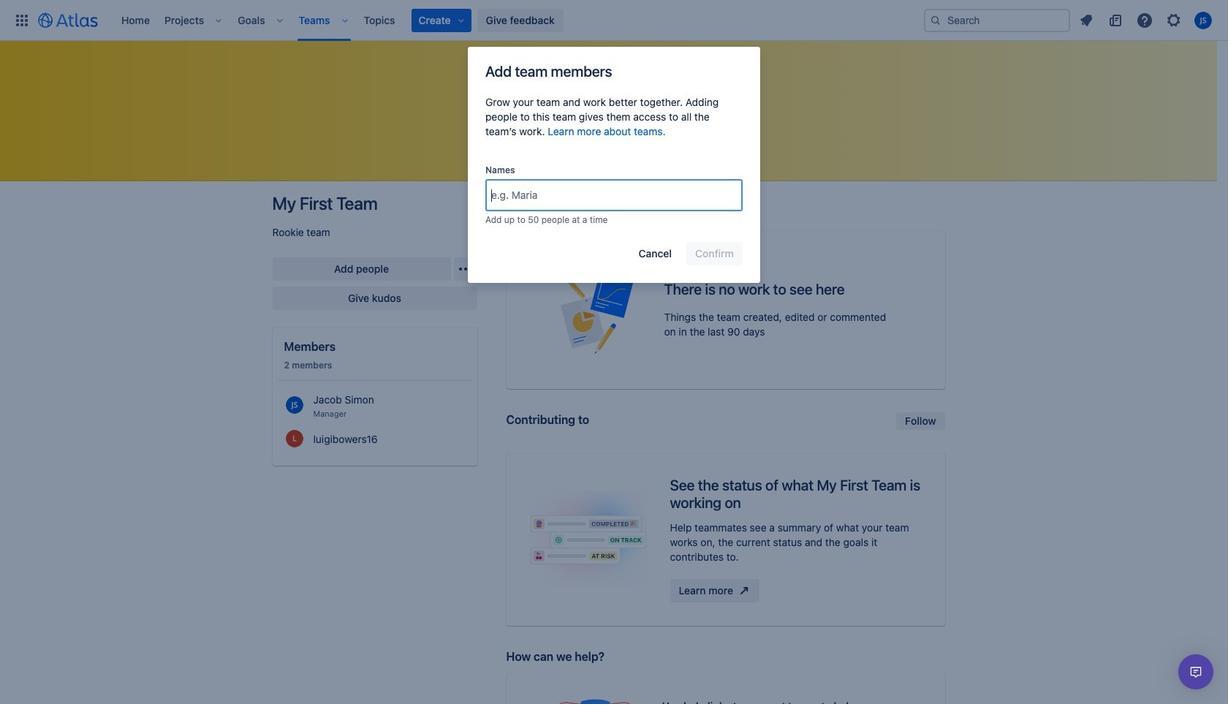 Task type: describe. For each thing, give the bounding box(es) containing it.
Search field
[[924, 8, 1070, 32]]

open intercom messenger image
[[1187, 663, 1205, 681]]

help image
[[1136, 11, 1154, 29]]



Task type: locate. For each thing, give the bounding box(es) containing it.
top element
[[9, 0, 924, 41]]

None text field
[[491, 188, 494, 203]]

dialog
[[468, 47, 760, 283]]

banner
[[0, 0, 1228, 41]]

search image
[[930, 14, 942, 26]]



Task type: vqa. For each thing, say whether or not it's contained in the screenshot.
close tag image
no



